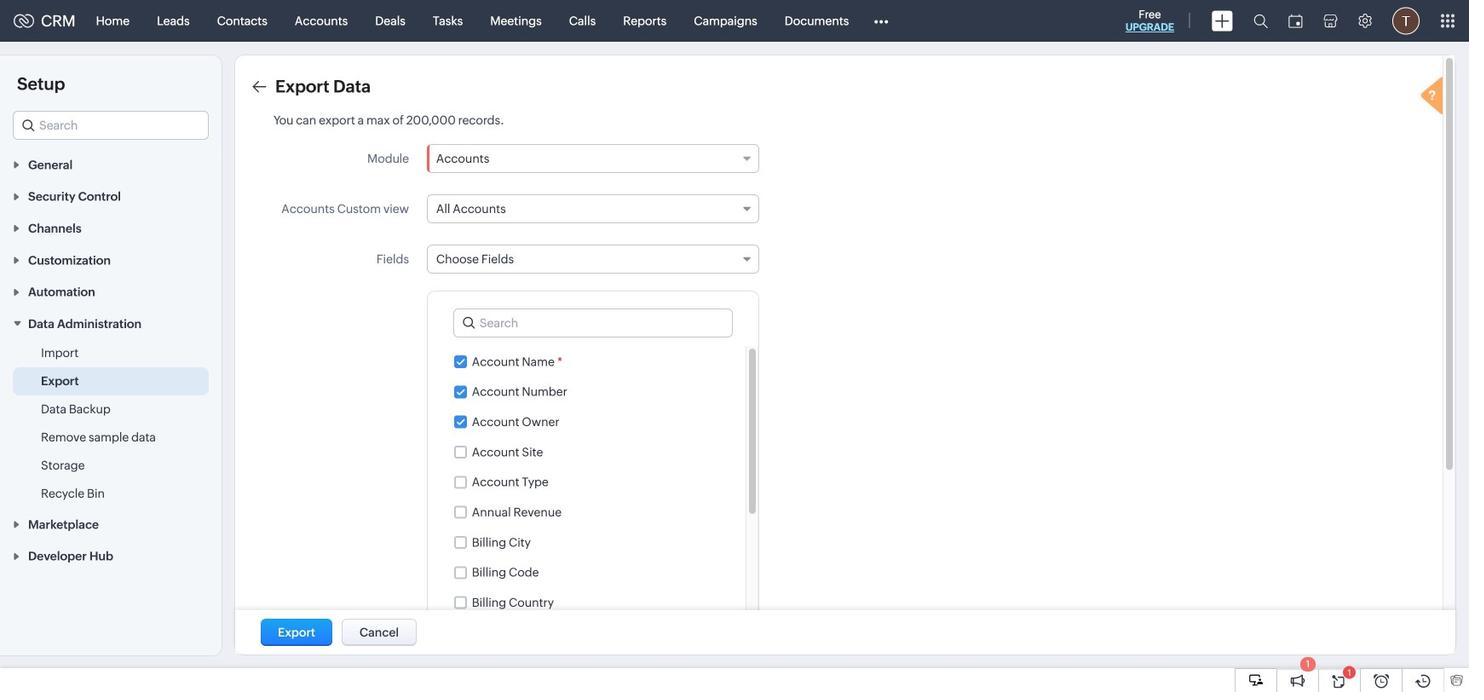 Task type: locate. For each thing, give the bounding box(es) containing it.
profile element
[[1382, 0, 1430, 41]]

create menu image
[[1212, 11, 1233, 31]]

None field
[[13, 111, 209, 140], [427, 194, 759, 223], [427, 245, 759, 274], [427, 194, 759, 223], [427, 245, 759, 274]]

Other Modules field
[[863, 7, 900, 35]]

help image
[[1417, 74, 1451, 121]]

search element
[[1243, 0, 1278, 42]]

search image
[[1254, 14, 1268, 28]]

none field search
[[13, 111, 209, 140]]

region
[[0, 339, 222, 508], [436, 346, 737, 692]]



Task type: vqa. For each thing, say whether or not it's contained in the screenshot.
the "Help" image
yes



Task type: describe. For each thing, give the bounding box(es) containing it.
Search text field
[[454, 309, 732, 337]]

Search text field
[[14, 112, 208, 139]]

logo image
[[14, 14, 34, 28]]

profile image
[[1393, 7, 1420, 35]]

create menu element
[[1202, 0, 1243, 41]]

0 horizontal spatial region
[[0, 339, 222, 508]]

1 horizontal spatial region
[[436, 346, 737, 692]]

calendar image
[[1289, 14, 1303, 28]]



